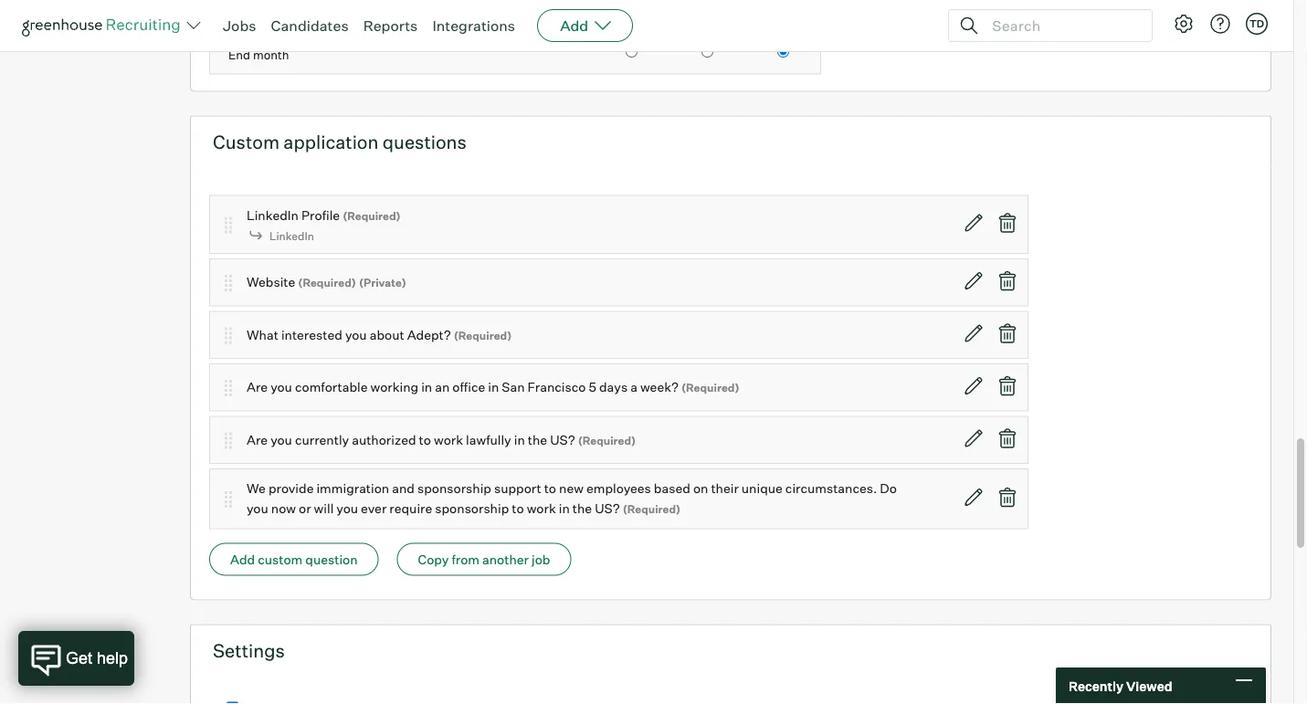 Task type: locate. For each thing, give the bounding box(es) containing it.
to right authorized
[[419, 432, 431, 448]]

1 vertical spatial are
[[247, 432, 268, 448]]

0 vertical spatial us?
[[550, 432, 575, 448]]

jobs link
[[223, 16, 256, 35]]

end month
[[228, 47, 289, 62]]

website
[[247, 274, 295, 290]]

comfortable
[[295, 379, 368, 395]]

settings
[[213, 639, 285, 662]]

and
[[392, 481, 415, 497]]

greenhouse recruiting image
[[22, 15, 186, 37]]

1 vertical spatial add
[[230, 552, 255, 568]]

in inside the "we provide immigration and sponsorship support to new employees based on their unique circumstances. do you now or will you ever require sponsorship to work in the us?"
[[559, 501, 570, 517]]

td
[[1250, 17, 1265, 30]]

Search text field
[[988, 12, 1136, 39]]

1 horizontal spatial us?
[[595, 501, 620, 517]]

integrations link
[[433, 16, 516, 35]]

(required) up interested
[[298, 276, 356, 290]]

sponsorship up require
[[418, 481, 492, 497]]

add custom question button
[[209, 543, 379, 576]]

are down what on the left of page
[[247, 379, 268, 395]]

linkedin for linkedin
[[270, 229, 314, 243]]

0 vertical spatial sponsorship
[[418, 481, 492, 497]]

work left lawfully
[[434, 432, 463, 448]]

custom
[[213, 130, 280, 153]]

1 horizontal spatial add
[[560, 16, 589, 35]]

jobs
[[223, 16, 256, 35]]

us? up new at the left bottom
[[550, 432, 575, 448]]

None radio
[[626, 46, 638, 58]]

to down support
[[512, 501, 524, 517]]

linkedin left profile
[[247, 207, 299, 223]]

you
[[345, 327, 367, 343], [271, 379, 292, 395], [271, 432, 292, 448], [247, 501, 268, 517], [337, 501, 358, 517]]

the down new at the left bottom
[[573, 501, 592, 517]]

us? down employees
[[595, 501, 620, 517]]

1 horizontal spatial work
[[527, 501, 556, 517]]

work
[[434, 432, 463, 448], [527, 501, 556, 517]]

2 are from the top
[[247, 432, 268, 448]]

0 horizontal spatial work
[[434, 432, 463, 448]]

add
[[560, 16, 589, 35], [230, 552, 255, 568]]

0 vertical spatial add
[[560, 16, 589, 35]]

(required) inside linkedin profile (required)
[[343, 209, 401, 223]]

linkedin down profile
[[270, 229, 314, 243]]

None radio
[[702, 46, 714, 58], [778, 46, 790, 58], [702, 46, 714, 58], [778, 46, 790, 58]]

1 are from the top
[[247, 379, 268, 395]]

0 vertical spatial the
[[528, 432, 548, 448]]

are you currently authorized to work lawfully in the us? (required)
[[247, 432, 636, 448]]

candidates link
[[271, 16, 349, 35]]

0 vertical spatial are
[[247, 379, 268, 395]]

you left the about
[[345, 327, 367, 343]]

a
[[631, 379, 638, 395]]

to left new at the left bottom
[[544, 481, 557, 497]]

0 horizontal spatial us?
[[550, 432, 575, 448]]

(private)
[[359, 276, 407, 290]]

add inside popup button
[[560, 16, 589, 35]]

linkedin
[[247, 207, 299, 223], [270, 229, 314, 243]]

in down new at the left bottom
[[559, 501, 570, 517]]

recently
[[1069, 678, 1124, 694]]

in
[[421, 379, 432, 395], [488, 379, 499, 395], [514, 432, 525, 448], [559, 501, 570, 517]]

us? inside the "we provide immigration and sponsorship support to new employees based on their unique circumstances. do you now or will you ever require sponsorship to work in the us?"
[[595, 501, 620, 517]]

0 vertical spatial to
[[419, 432, 431, 448]]

in left 'san' on the bottom left of the page
[[488, 379, 499, 395]]

work inside the "we provide immigration and sponsorship support to new employees based on their unique circumstances. do you now or will you ever require sponsorship to work in the us?"
[[527, 501, 556, 517]]

you left currently
[[271, 432, 292, 448]]

linkedin profile (required)
[[247, 207, 401, 223]]

adept?
[[407, 327, 451, 343]]

custom application questions
[[213, 130, 467, 153]]

1 vertical spatial us?
[[595, 501, 620, 517]]

0 horizontal spatial the
[[528, 432, 548, 448]]

integrations
[[433, 16, 516, 35]]

custom
[[258, 552, 303, 568]]

sponsorship
[[418, 481, 492, 497], [435, 501, 509, 517]]

0 vertical spatial linkedin
[[247, 207, 299, 223]]

1 vertical spatial to
[[544, 481, 557, 497]]

in left an
[[421, 379, 432, 395]]

(required) inside website (required) (private)
[[298, 276, 356, 290]]

we provide immigration and sponsorship support to new employees based on their unique circumstances. do you now or will you ever require sponsorship to work in the us?
[[247, 481, 897, 517]]

(required) up are you comfortable working in an office in san francisco 5 days a week? (required)
[[454, 329, 512, 342]]

None checkbox
[[227, 702, 239, 705]]

1 horizontal spatial the
[[573, 501, 592, 517]]

work down support
[[527, 501, 556, 517]]

viewed
[[1127, 678, 1173, 694]]

the
[[528, 432, 548, 448], [573, 501, 592, 517]]

are up the we
[[247, 432, 268, 448]]

1 horizontal spatial to
[[512, 501, 524, 517]]

linkedin for linkedin profile (required)
[[247, 207, 299, 223]]

(required)
[[343, 209, 401, 223], [298, 276, 356, 290], [454, 329, 512, 342], [682, 381, 740, 395], [578, 434, 636, 448], [623, 503, 681, 517]]

provide
[[269, 481, 314, 497]]

0 vertical spatial work
[[434, 432, 463, 448]]

support
[[494, 481, 542, 497]]

their
[[711, 481, 739, 497]]

(required) inside "are you currently authorized to work lawfully in the us? (required)"
[[578, 434, 636, 448]]

candidates
[[271, 16, 349, 35]]

(required) right profile
[[343, 209, 401, 223]]

(required) inside are you comfortable working in an office in san francisco 5 days a week? (required)
[[682, 381, 740, 395]]

(required) right week?
[[682, 381, 740, 395]]

sponsorship down support
[[435, 501, 509, 517]]

add button
[[537, 9, 633, 42]]

on
[[694, 481, 709, 497]]

us?
[[550, 432, 575, 448], [595, 501, 620, 517]]

add inside button
[[230, 552, 255, 568]]

0 horizontal spatial add
[[230, 552, 255, 568]]

will
[[314, 501, 334, 517]]

recently viewed
[[1069, 678, 1173, 694]]

authorized
[[352, 432, 416, 448]]

to
[[419, 432, 431, 448], [544, 481, 557, 497], [512, 501, 524, 517]]

or
[[299, 501, 311, 517]]

are for are you comfortable working in an office in san francisco 5 days a week?
[[247, 379, 268, 395]]

questions
[[383, 130, 467, 153]]

copy from another job
[[418, 552, 551, 568]]

the right lawfully
[[528, 432, 548, 448]]

circumstances.
[[786, 481, 878, 497]]

another
[[483, 552, 529, 568]]

1 vertical spatial the
[[573, 501, 592, 517]]

about
[[370, 327, 405, 343]]

2 vertical spatial to
[[512, 501, 524, 517]]

1 vertical spatial work
[[527, 501, 556, 517]]

application
[[284, 130, 379, 153]]

(required) up employees
[[578, 434, 636, 448]]

month
[[253, 47, 289, 62]]

1 vertical spatial linkedin
[[270, 229, 314, 243]]

lawfully
[[466, 432, 511, 448]]

are
[[247, 379, 268, 395], [247, 432, 268, 448]]

td button
[[1243, 9, 1272, 38]]



Task type: describe. For each thing, give the bounding box(es) containing it.
job
[[532, 552, 551, 568]]

san
[[502, 379, 525, 395]]

week?
[[641, 379, 679, 395]]

2 horizontal spatial to
[[544, 481, 557, 497]]

reports link
[[363, 16, 418, 35]]

days
[[599, 379, 628, 395]]

unique
[[742, 481, 783, 497]]

what
[[247, 327, 279, 343]]

now
[[271, 501, 296, 517]]

immigration
[[317, 481, 389, 497]]

we
[[247, 481, 266, 497]]

1 vertical spatial sponsorship
[[435, 501, 509, 517]]

the inside the "we provide immigration and sponsorship support to new employees based on their unique circumstances. do you now or will you ever require sponsorship to work in the us?"
[[573, 501, 592, 517]]

based
[[654, 481, 691, 497]]

(required) down based
[[623, 503, 681, 517]]

from
[[452, 552, 480, 568]]

td button
[[1247, 13, 1268, 35]]

working
[[371, 379, 419, 395]]

0 horizontal spatial to
[[419, 432, 431, 448]]

you down immigration
[[337, 501, 358, 517]]

new
[[559, 481, 584, 497]]

you left comfortable
[[271, 379, 292, 395]]

5
[[589, 379, 597, 395]]

an
[[435, 379, 450, 395]]

question
[[305, 552, 358, 568]]

copy
[[418, 552, 449, 568]]

what interested you about adept? (required)
[[247, 327, 512, 343]]

office
[[453, 379, 485, 395]]

currently
[[295, 432, 349, 448]]

francisco
[[528, 379, 586, 395]]

copy from another job button
[[397, 543, 572, 576]]

add for add
[[560, 16, 589, 35]]

reports
[[363, 16, 418, 35]]

profile
[[302, 207, 340, 223]]

end
[[228, 47, 251, 62]]

ever
[[361, 501, 387, 517]]

in right lawfully
[[514, 432, 525, 448]]

are you comfortable working in an office in san francisco 5 days a week? (required)
[[247, 379, 740, 395]]

employees
[[587, 481, 651, 497]]

configure image
[[1173, 13, 1195, 35]]

are for are you currently authorized to work lawfully in the us?
[[247, 432, 268, 448]]

add custom question
[[230, 552, 358, 568]]

(required) inside the what interested you about adept? (required)
[[454, 329, 512, 342]]

add for add custom question
[[230, 552, 255, 568]]

website (required) (private)
[[247, 274, 407, 290]]

you down the we
[[247, 501, 268, 517]]

do
[[880, 481, 897, 497]]

require
[[390, 501, 432, 517]]

interested
[[281, 327, 343, 343]]



Task type: vqa. For each thing, say whether or not it's contained in the screenshot.
past
no



